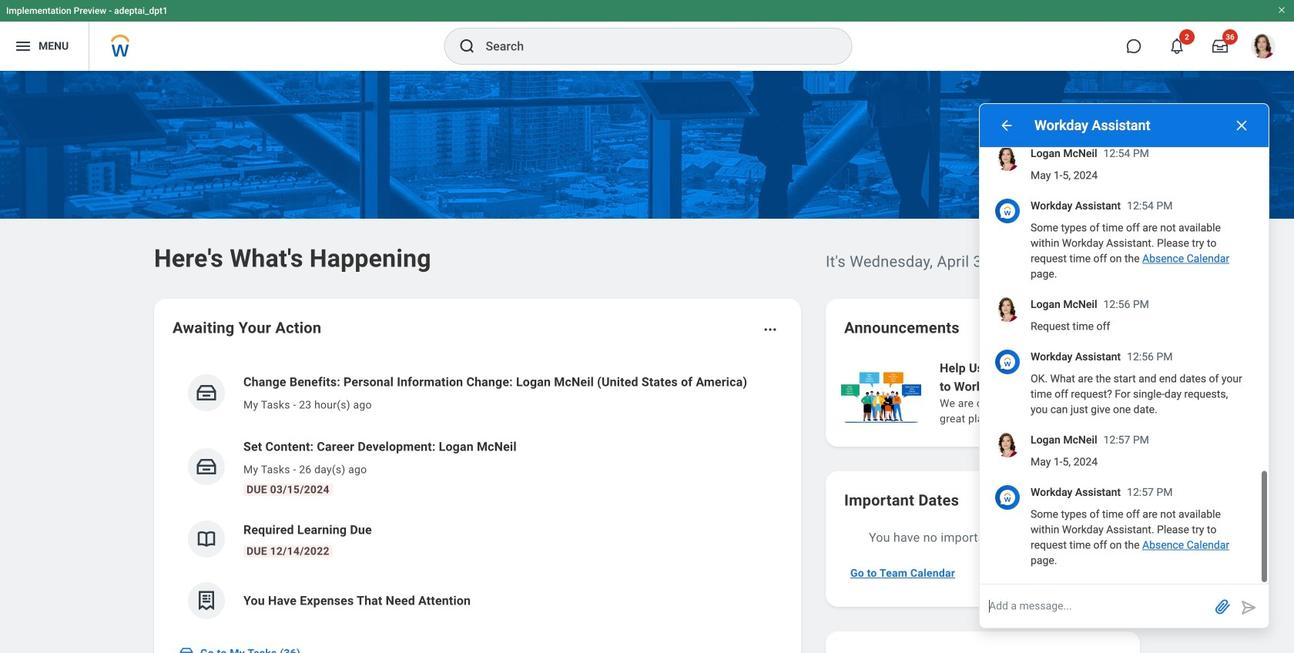 Task type: vqa. For each thing, say whether or not it's contained in the screenshot.
the close environment banner icon
yes



Task type: describe. For each thing, give the bounding box(es) containing it.
justify image
[[14, 37, 32, 55]]

dashboard expenses image
[[195, 590, 218, 613]]

profile logan mcneil image
[[1252, 34, 1276, 62]]

book open image
[[195, 528, 218, 551]]

inbox large image
[[1213, 39, 1228, 54]]

0 vertical spatial inbox image
[[195, 381, 218, 405]]

1 horizontal spatial list
[[838, 358, 1295, 428]]

arrow left image
[[1000, 118, 1015, 133]]

close environment banner image
[[1278, 5, 1287, 15]]

notifications large image
[[1170, 39, 1185, 54]]

chevron left small image
[[1074, 321, 1090, 336]]

send image
[[1240, 599, 1258, 617]]



Task type: locate. For each thing, give the bounding box(es) containing it.
region
[[980, 0, 1269, 628]]

logan mcneil image
[[996, 297, 1020, 322], [996, 433, 1020, 458]]

1 vertical spatial logan mcneil image
[[996, 433, 1020, 458]]

upload clip image
[[1214, 597, 1232, 616]]

x image
[[1235, 118, 1250, 133]]

2 vertical spatial inbox image
[[179, 646, 194, 654]]

chevron right small image
[[1102, 321, 1117, 336]]

banner
[[0, 0, 1295, 71]]

list
[[838, 358, 1295, 428], [173, 361, 783, 632]]

status
[[1039, 322, 1064, 334]]

2 logan mcneil image from the top
[[996, 433, 1020, 458]]

search image
[[458, 37, 477, 55]]

Search Workday  search field
[[486, 29, 820, 63]]

0 vertical spatial logan mcneil image
[[996, 297, 1020, 322]]

Add a message... text field
[[980, 585, 1211, 628]]

1 logan mcneil image from the top
[[996, 297, 1020, 322]]

1 vertical spatial inbox image
[[195, 455, 218, 479]]

main content
[[0, 71, 1295, 654]]

inbox image
[[195, 381, 218, 405], [195, 455, 218, 479], [179, 646, 194, 654]]

logan mcneil image
[[996, 146, 1020, 171]]

application
[[980, 585, 1269, 628]]

0 horizontal spatial list
[[173, 361, 783, 632]]



